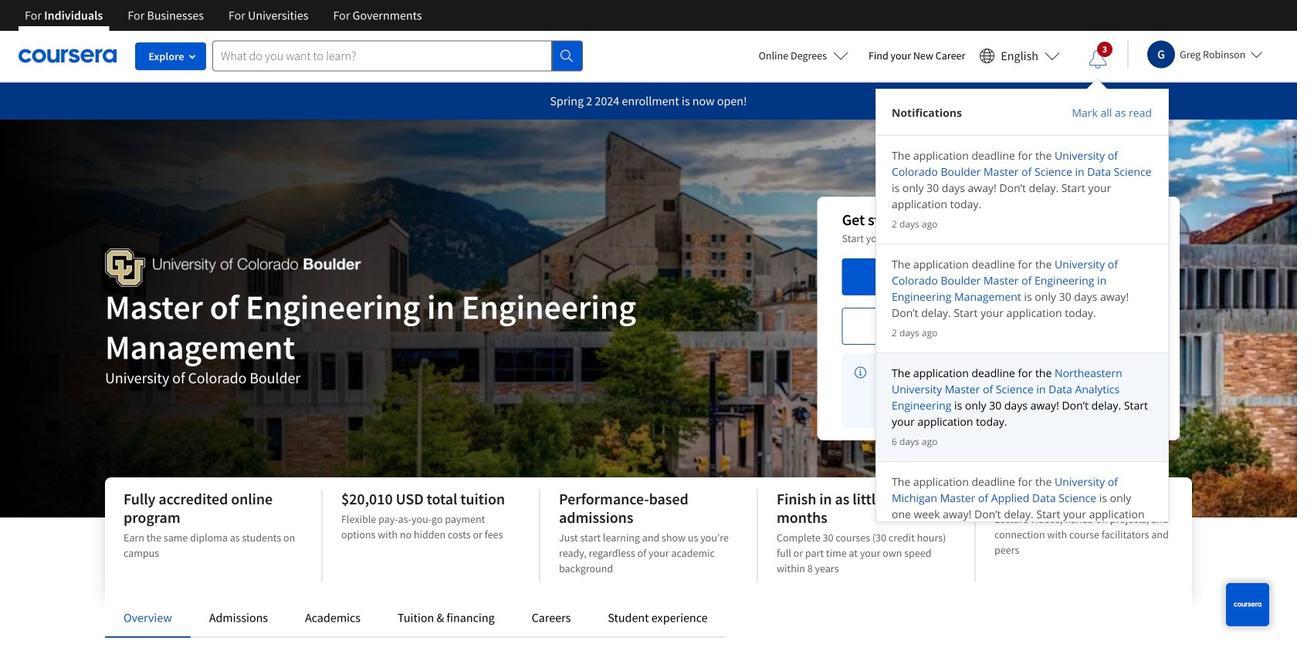 Task type: describe. For each thing, give the bounding box(es) containing it.
university of colorado boulder logo image
[[105, 249, 361, 287]]

coursera image
[[19, 43, 117, 68]]



Task type: vqa. For each thing, say whether or not it's contained in the screenshot.
'What do you want to learn?' text box
yes



Task type: locate. For each thing, give the bounding box(es) containing it.
None search field
[[212, 41, 583, 71]]

What do you want to learn? text field
[[212, 41, 552, 71]]

banner navigation
[[12, 0, 434, 31]]



